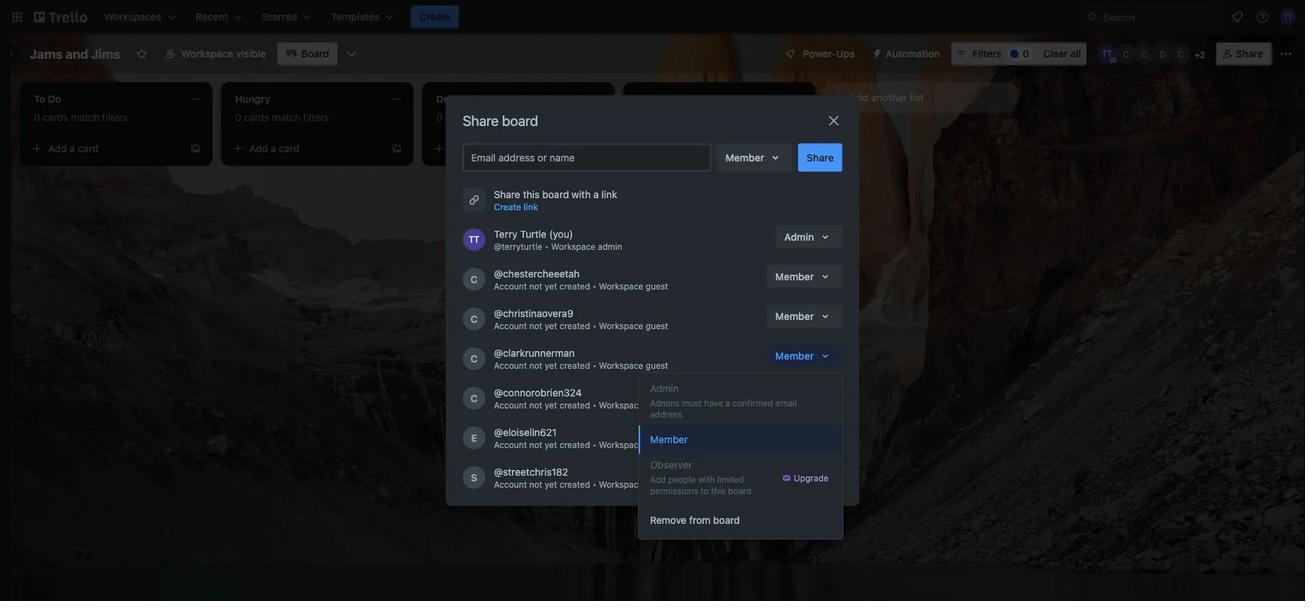 Task type: vqa. For each thing, say whether or not it's contained in the screenshot.
Admin in Admin Admins must have a confirmed email address.
yes



Task type: describe. For each thing, give the bounding box(es) containing it.
address.
[[650, 409, 685, 419]]

people
[[668, 474, 696, 484]]

@christinaovera9
[[494, 307, 573, 319]]

created for @streetchris182
[[560, 480, 590, 490]]

limited
[[717, 474, 744, 484]]

• for @chestercheeetah
[[592, 281, 597, 291]]

add another list button
[[824, 82, 1017, 113]]

2 0 cards match filters from the left
[[235, 112, 329, 123]]

account for @christinaovera9
[[494, 321, 527, 331]]

0 notifications image
[[1229, 8, 1246, 25]]

Email address or name text field
[[471, 148, 709, 167]]

card for first create from template… icon from the left
[[279, 143, 300, 154]]

+ 2
[[1195, 50, 1206, 59]]

guest for @eloiselin621
[[646, 440, 668, 450]]

1 0 cards match filters from the left
[[34, 112, 128, 123]]

admin for admin admins must have a confirmed email address.
[[650, 383, 679, 394]]

add a card for first create from template… icon from the left
[[249, 143, 300, 154]]

workspace for @eloiselin621
[[599, 440, 643, 450]]

must
[[682, 398, 702, 408]]

this inside observer add people with limited permissions to this board.
[[711, 486, 726, 496]]

eloiselin621 (eloiselin621) image
[[463, 427, 485, 449]]

terry
[[494, 228, 517, 240]]

remove from board button
[[639, 506, 843, 535]]

show menu image
[[1279, 47, 1293, 61]]

create inside share this board with a link create link
[[494, 202, 521, 212]]

1 create from template… image from the left
[[391, 143, 402, 154]]

0 vertical spatial link
[[602, 188, 617, 200]]

yet for @christinaovera9
[[545, 321, 557, 331]]

terry turtle (terryturtle) image
[[463, 228, 485, 251]]

workspace for @christinaovera9
[[599, 321, 643, 331]]

0 for 2nd create from template… image from right
[[34, 112, 40, 123]]

@christinaovera9 account not yet created • workspace guest
[[494, 307, 668, 331]]

member for @christinaovera9
[[775, 310, 814, 322]]

• for @christinaovera9
[[592, 321, 597, 331]]

c for christinaovera9 (christinaovera9) image
[[1141, 49, 1147, 59]]

@chestercheeetah account not yet created • workspace guest
[[494, 268, 668, 291]]

clear
[[1043, 48, 1068, 59]]

customize views image
[[345, 47, 359, 61]]

0 vertical spatial share button
[[1216, 42, 1272, 65]]

workspace for @chestercheeetah
[[599, 281, 643, 291]]

0 left 'clear'
[[1023, 48, 1029, 59]]

c for christinaovera9 (christinaovera9) icon
[[470, 313, 478, 325]]

@eloiselin621 account not yet created • workspace guest
[[494, 426, 668, 450]]

another
[[871, 92, 907, 103]]

@streetchris182
[[494, 466, 568, 478]]

group containing admin
[[639, 373, 843, 506]]

1 c button from the left
[[1116, 44, 1136, 64]]

created for @clarkrunnerman
[[560, 361, 590, 371]]

@connorobrien324 account not yet created • workspace guest
[[494, 387, 668, 410]]

add a card for first create from template… icon from right
[[450, 143, 501, 154]]

add a card for 2nd create from template… image from right
[[48, 143, 98, 154]]

0 horizontal spatial link
[[524, 202, 538, 212]]

not for @connorobrien324
[[529, 400, 542, 410]]

not for @christinaovera9
[[529, 321, 542, 331]]

have
[[704, 398, 723, 408]]

yet for @streetchris182
[[545, 480, 557, 490]]

0 horizontal spatial connorobrien324 (connorobrien324) image
[[463, 387, 485, 410]]

create link button
[[494, 200, 538, 214]]

automation
[[886, 48, 940, 59]]

member button for @chestercheeetah
[[767, 265, 842, 288]]

add a card button for first create from template… icon from the left
[[227, 137, 385, 160]]

primary element
[[0, 0, 1305, 34]]

card for 2nd create from template… image from right
[[78, 143, 98, 154]]

ups
[[836, 48, 855, 59]]

member button for @christinaovera9
[[767, 305, 842, 328]]

remove from board
[[650, 514, 740, 526]]

not for @chestercheeetah
[[529, 281, 542, 291]]

jims
[[91, 46, 120, 61]]

confirmed
[[733, 398, 773, 408]]

add a card button for 2nd create from template… image from left
[[629, 137, 787, 160]]

power-
[[803, 48, 836, 59]]

add inside observer add people with limited permissions to this board.
[[650, 474, 666, 484]]

jams and jims
[[30, 46, 120, 61]]

board.
[[728, 486, 754, 496]]

card for first create from template… icon from right
[[480, 143, 501, 154]]

workspace inside button
[[181, 48, 233, 59]]

0 horizontal spatial share button
[[798, 143, 842, 172]]

guest for @clarkrunnerman
[[646, 361, 668, 371]]

create button
[[411, 6, 459, 28]]

@clarkrunnerman account not yet created • workspace guest
[[494, 347, 668, 371]]

yet for @clarkrunnerman
[[545, 361, 557, 371]]

clear all button
[[1038, 42, 1087, 65]]

• for @clarkrunnerman
[[592, 361, 597, 371]]

2 create from template… image from the left
[[592, 143, 603, 154]]

board for remove
[[713, 514, 740, 526]]

from
[[689, 514, 711, 526]]

guest for @christinaovera9
[[646, 321, 668, 331]]

clear all
[[1043, 48, 1081, 59]]

admin admins must have a confirmed email address.
[[650, 383, 797, 419]]

member button
[[639, 426, 843, 454]]

c for connorobrien324 (connorobrien324) image to the left
[[470, 392, 478, 404]]

menu containing admin
[[639, 373, 843, 539]]

+
[[1195, 50, 1200, 59]]

filters for first create from template… icon from right
[[504, 112, 530, 123]]

yet for @eloiselin621
[[545, 440, 557, 450]]

switch to… image
[[10, 10, 24, 24]]

not for @clarkrunnerman
[[529, 361, 542, 371]]

observer add people with limited permissions to this board.
[[650, 459, 754, 496]]

created for @eloiselin621
[[560, 440, 590, 450]]

christinaovera9 (christinaovera9) image
[[463, 308, 485, 330]]

account for @connorobrien324
[[494, 400, 527, 410]]

• inside terry turtle (you) @terryturtle • workspace admin
[[545, 242, 549, 252]]

all
[[1071, 48, 1081, 59]]

• for @eloiselin621
[[592, 440, 597, 450]]

this inside share this board with a link create link
[[523, 188, 540, 200]]



Task type: locate. For each thing, give the bounding box(es) containing it.
admin
[[598, 242, 622, 252]]

0 horizontal spatial create from template… image
[[190, 143, 201, 154]]

filters
[[973, 48, 1002, 59]]

2 not from the top
[[529, 321, 542, 331]]

member for @clarkrunnerman
[[775, 350, 814, 362]]

observer
[[650, 459, 692, 471]]

created inside @connorobrien324 account not yet created • workspace guest
[[560, 400, 590, 410]]

yet down @streetchris182
[[545, 480, 557, 490]]

match for 2nd create from template… image from right
[[71, 112, 99, 123]]

guest inside the @streetchris182 account not yet created • workspace guest
[[646, 480, 668, 490]]

workspace inside @chestercheeetah account not yet created • workspace guest
[[599, 281, 643, 291]]

Search field
[[1098, 6, 1222, 28]]

created up @connorobrien324 account not yet created • workspace guest
[[560, 361, 590, 371]]

s
[[471, 472, 477, 483]]

guest inside @christinaovera9 account not yet created • workspace guest
[[646, 321, 668, 331]]

c left christinaovera9 (christinaovera9) image
[[1123, 49, 1129, 59]]

workspace inside the @streetchris182 account not yet created • workspace guest
[[599, 480, 643, 490]]

• inside the @streetchris182 account not yet created • workspace guest
[[592, 480, 597, 490]]

account for @eloiselin621
[[494, 440, 527, 450]]

workspace visible button
[[156, 42, 274, 65]]

@eloiselin621
[[494, 426, 557, 438]]

permissions
[[650, 486, 698, 496]]

cards
[[43, 112, 68, 123], [244, 112, 269, 123], [445, 112, 470, 123]]

0 horizontal spatial 0 cards match filters
[[34, 112, 128, 123]]

1 horizontal spatial create from template… image
[[592, 143, 603, 154]]

1 vertical spatial connorobrien324 (connorobrien324) image
[[463, 387, 485, 410]]

email
[[776, 398, 797, 408]]

c for the top chestercheeetah (chestercheeetah) image
[[1123, 49, 1129, 59]]

board for share
[[542, 188, 569, 200]]

1 horizontal spatial terry turtle (terryturtle) image
[[1280, 8, 1297, 25]]

created inside "@eloiselin621 account not yet created • workspace guest"
[[560, 440, 590, 450]]

1 match from the left
[[71, 112, 99, 123]]

c for rightmost connorobrien324 (connorobrien324) image
[[1178, 49, 1184, 59]]

workspace inside @connorobrien324 account not yet created • workspace guest
[[599, 400, 643, 410]]

not for @streetchris182
[[529, 480, 542, 490]]

1 vertical spatial this
[[711, 486, 726, 496]]

2 horizontal spatial filters
[[504, 112, 530, 123]]

with up the to
[[698, 474, 715, 484]]

1 horizontal spatial admin
[[784, 231, 814, 243]]

match
[[71, 112, 99, 123], [272, 112, 300, 123], [473, 112, 502, 123]]

1 add a card from the left
[[48, 143, 98, 154]]

• up "@eloiselin621 account not yet created • workspace guest"
[[592, 400, 597, 410]]

1 horizontal spatial board
[[542, 188, 569, 200]]

1 filters from the left
[[102, 112, 128, 123]]

1 vertical spatial link
[[524, 202, 538, 212]]

account down @streetchris182
[[494, 480, 527, 490]]

filters for first create from template… icon from the left
[[303, 112, 329, 123]]

1 guest from the top
[[646, 281, 668, 291]]

yet inside the @streetchris182 account not yet created • workspace guest
[[545, 480, 557, 490]]

0 horizontal spatial match
[[71, 112, 99, 123]]

0 vertical spatial admin
[[784, 231, 814, 243]]

0 horizontal spatial create
[[419, 11, 451, 23]]

filters
[[102, 112, 128, 123], [303, 112, 329, 123], [504, 112, 530, 123]]

3 card from the left
[[480, 143, 501, 154]]

not down the @chestercheeetah
[[529, 281, 542, 291]]

4 not from the top
[[529, 400, 542, 410]]

1 yet from the top
[[545, 281, 557, 291]]

not inside @connorobrien324 account not yet created • workspace guest
[[529, 400, 542, 410]]

3 cards from the left
[[445, 112, 470, 123]]

created inside @clarkrunnerman account not yet created • workspace guest
[[560, 361, 590, 371]]

0 vertical spatial board
[[502, 112, 538, 129]]

c for clarkrunnerman (clarkrunnerman) icon
[[1159, 49, 1166, 59]]

sm image
[[866, 42, 886, 62]]

•
[[545, 242, 549, 252], [592, 281, 597, 291], [592, 321, 597, 331], [592, 361, 597, 371], [592, 400, 597, 410], [592, 440, 597, 450], [592, 480, 597, 490]]

yet down the @chestercheeetah
[[545, 281, 557, 291]]

4 c button from the left
[[1171, 44, 1191, 64]]

2 account from the top
[[494, 321, 527, 331]]

0 cards match filters
[[34, 112, 128, 123], [235, 112, 329, 123], [436, 112, 530, 123]]

yet down @connorobrien324
[[545, 400, 557, 410]]

0 horizontal spatial cards
[[43, 112, 68, 123]]

not inside @christinaovera9 account not yet created • workspace guest
[[529, 321, 542, 331]]

board
[[301, 48, 329, 59]]

c right christinaovera9 (christinaovera9) image
[[1159, 49, 1166, 59]]

member button
[[717, 143, 793, 172], [767, 265, 842, 288], [767, 305, 842, 328], [767, 345, 842, 367]]

admin
[[784, 231, 814, 243], [650, 383, 679, 394]]

created inside @christinaovera9 account not yet created • workspace guest
[[560, 321, 590, 331]]

@terryturtle
[[494, 242, 542, 252]]

account for @chestercheeetah
[[494, 281, 527, 291]]

1 vertical spatial share button
[[798, 143, 842, 172]]

4 account from the top
[[494, 400, 527, 410]]

create
[[419, 11, 451, 23], [494, 202, 521, 212]]

a inside share this board with a link create link
[[593, 188, 599, 200]]

1 card from the left
[[78, 143, 98, 154]]

with
[[572, 188, 591, 200], [698, 474, 715, 484]]

3 not from the top
[[529, 361, 542, 371]]

4 card from the left
[[681, 143, 702, 154]]

account down "@eloiselin621"
[[494, 440, 527, 450]]

to
[[701, 486, 709, 496]]

• down "@eloiselin621 account not yet created • workspace guest"
[[592, 480, 597, 490]]

2 yet from the top
[[545, 321, 557, 331]]

0 vertical spatial connorobrien324 (connorobrien324) image
[[1171, 44, 1191, 64]]

account inside the @streetchris182 account not yet created • workspace guest
[[494, 480, 527, 490]]

c down terry turtle (terryturtle) image
[[470, 273, 478, 285]]

c down christinaovera9 (christinaovera9) icon
[[470, 353, 478, 364]]

admin for admin
[[784, 231, 814, 243]]

4 created from the top
[[560, 400, 590, 410]]

cards for first create from template… icon from the left
[[244, 112, 269, 123]]

upgrade button
[[780, 471, 831, 485]]

not
[[529, 281, 542, 291], [529, 321, 542, 331], [529, 361, 542, 371], [529, 400, 542, 410], [529, 440, 542, 450], [529, 480, 542, 490]]

yet inside @christinaovera9 account not yet created • workspace guest
[[545, 321, 557, 331]]

terry turtle (you) @terryturtle • workspace admin
[[494, 228, 622, 252]]

not down @streetchris182
[[529, 480, 542, 490]]

workspace left 'admins'
[[599, 400, 643, 410]]

share button down "0 notifications" 'image'
[[1216, 42, 1272, 65]]

6 not from the top
[[529, 480, 542, 490]]

workspace for @streetchris182
[[599, 480, 643, 490]]

Board name text field
[[23, 42, 127, 65]]

• for @streetchris182
[[592, 480, 597, 490]]

c for left chestercheeetah (chestercheeetah) image
[[470, 273, 478, 285]]

not inside @clarkrunnerman account not yet created • workspace guest
[[529, 361, 542, 371]]

cards for first create from template… icon from right
[[445, 112, 470, 123]]

member for @chestercheeetah
[[775, 271, 814, 282]]

not inside @chestercheeetah account not yet created • workspace guest
[[529, 281, 542, 291]]

not down @clarkrunnerman
[[529, 361, 542, 371]]

• up @christinaovera9 account not yet created • workspace guest
[[592, 281, 597, 291]]

connorobrien324 (connorobrien324) image
[[1171, 44, 1191, 64], [463, 387, 485, 410]]

created for @chestercheeetah
[[560, 281, 590, 291]]

created up @christinaovera9 account not yet created • workspace guest
[[560, 281, 590, 291]]

6 yet from the top
[[545, 480, 557, 490]]

created down @streetchris182
[[560, 480, 590, 490]]

yet inside "@eloiselin621 account not yet created • workspace guest"
[[545, 440, 557, 450]]

add
[[850, 92, 869, 103], [48, 143, 67, 154], [249, 143, 268, 154], [450, 143, 469, 154], [652, 143, 670, 154], [650, 474, 666, 484]]

this right the to
[[711, 486, 726, 496]]

1 create from template… image from the left
[[190, 143, 201, 154]]

not inside the @streetchris182 account not yet created • workspace guest
[[529, 480, 542, 490]]

this
[[523, 188, 540, 200], [711, 486, 726, 496]]

workspace left permissions
[[599, 480, 643, 490]]

upgrade
[[794, 473, 829, 483]]

• inside @clarkrunnerman account not yet created • workspace guest
[[592, 361, 597, 371]]

6 guest from the top
[[646, 480, 668, 490]]

workspace up the @streetchris182 account not yet created • workspace guest
[[599, 440, 643, 450]]

add a card button for first create from template… icon from right
[[428, 137, 586, 160]]

@clarkrunnerman
[[494, 347, 575, 359]]

yet
[[545, 281, 557, 291], [545, 321, 557, 331], [545, 361, 557, 371], [545, 400, 557, 410], [545, 440, 557, 450], [545, 480, 557, 490]]

e
[[471, 432, 477, 444]]

add a card for 2nd create from template… image from left
[[652, 143, 702, 154]]

share this board with a link create link
[[494, 188, 617, 212]]

chestercheeetah (chestercheeetah) image
[[1116, 44, 1136, 64], [463, 268, 485, 291]]

board
[[502, 112, 538, 129], [542, 188, 569, 200], [713, 514, 740, 526]]

• inside "@eloiselin621 account not yet created • workspace guest"
[[592, 440, 597, 450]]

1 horizontal spatial filters
[[303, 112, 329, 123]]

account for @clarkrunnerman
[[494, 361, 527, 371]]

(you)
[[549, 228, 573, 240]]

account inside "@eloiselin621 account not yet created • workspace guest"
[[494, 440, 527, 450]]

0 down visible
[[235, 112, 241, 123]]

4 guest from the top
[[646, 400, 668, 410]]

2 add a card button from the left
[[227, 137, 385, 160]]

2
[[1200, 50, 1206, 59]]

0 vertical spatial terry turtle (terryturtle) image
[[1280, 8, 1297, 25]]

0 horizontal spatial this
[[523, 188, 540, 200]]

created up "@eloiselin621 account not yet created • workspace guest"
[[560, 400, 590, 410]]

c for clarkrunnerman (clarkrunnerman) image
[[470, 353, 478, 364]]

admin inside popup button
[[784, 231, 814, 243]]

5 account from the top
[[494, 440, 527, 450]]

guest for @chestercheeetah
[[646, 281, 668, 291]]

add another list
[[850, 92, 924, 103]]

2 c button from the left
[[1134, 44, 1154, 64]]

created up the @streetchris182 account not yet created • workspace guest
[[560, 440, 590, 450]]

c left clarkrunnerman (clarkrunnerman) icon
[[1141, 49, 1147, 59]]

board inside button
[[713, 514, 740, 526]]

workspace for @clarkrunnerman
[[599, 361, 643, 371]]

match for first create from template… icon from right
[[473, 112, 502, 123]]

admin inside admin admins must have a confirmed email address.
[[650, 383, 679, 394]]

account down @connorobrien324
[[494, 400, 527, 410]]

1 horizontal spatial create from template… image
[[793, 143, 804, 154]]

1 horizontal spatial chestercheeetah (chestercheeetah) image
[[1116, 44, 1136, 64]]

automation button
[[866, 42, 948, 65]]

create from template… image
[[391, 143, 402, 154], [592, 143, 603, 154]]

with down email address or name text box
[[572, 188, 591, 200]]

2 horizontal spatial match
[[473, 112, 502, 123]]

workspace
[[181, 48, 233, 59], [551, 242, 596, 252], [599, 281, 643, 291], [599, 321, 643, 331], [599, 361, 643, 371], [599, 400, 643, 410], [599, 440, 643, 450], [599, 480, 643, 490]]

yet down @clarkrunnerman
[[545, 361, 557, 371]]

guest inside @chestercheeetah account not yet created • workspace guest
[[646, 281, 668, 291]]

create inside button
[[419, 11, 451, 23]]

3 account from the top
[[494, 361, 527, 371]]

@streetchris182 account not yet created • workspace guest
[[494, 466, 668, 490]]

0 horizontal spatial create from template… image
[[391, 143, 402, 154]]

card for 2nd create from template… image from left
[[681, 143, 702, 154]]

account inside @connorobrien324 account not yet created • workspace guest
[[494, 400, 527, 410]]

admins
[[650, 398, 680, 408]]

not down @christinaovera9
[[529, 321, 542, 331]]

and
[[66, 46, 88, 61]]

5 not from the top
[[529, 440, 542, 450]]

filters for 2nd create from template… image from right
[[102, 112, 128, 123]]

2 card from the left
[[279, 143, 300, 154]]

yet down @christinaovera9
[[545, 321, 557, 331]]

visible
[[236, 48, 266, 59]]

2 filters from the left
[[303, 112, 329, 123]]

3 guest from the top
[[646, 361, 668, 371]]

3 yet from the top
[[545, 361, 557, 371]]

power-ups button
[[775, 42, 863, 65]]

guest
[[646, 281, 668, 291], [646, 321, 668, 331], [646, 361, 668, 371], [646, 400, 668, 410], [646, 440, 668, 450], [646, 480, 668, 490]]

• up the @streetchris182 account not yet created • workspace guest
[[592, 440, 597, 450]]

account inside @chestercheeetah account not yet created • workspace guest
[[494, 281, 527, 291]]

2 match from the left
[[272, 112, 300, 123]]

connorobrien324 (connorobrien324) image up e
[[463, 387, 485, 410]]

0 left share board
[[436, 112, 442, 123]]

with for limited
[[698, 474, 715, 484]]

share
[[1236, 48, 1263, 59], [463, 112, 499, 129], [807, 152, 834, 163], [494, 188, 520, 200]]

• inside @christinaovera9 account not yet created • workspace guest
[[592, 321, 597, 331]]

a
[[69, 143, 75, 154], [271, 143, 276, 154], [472, 143, 477, 154], [673, 143, 678, 154], [593, 188, 599, 200], [726, 398, 730, 408]]

open information menu image
[[1256, 10, 1270, 24]]

0 for first create from template… icon from the left
[[235, 112, 241, 123]]

3 match from the left
[[473, 112, 502, 123]]

cards for 2nd create from template… image from right
[[43, 112, 68, 123]]

1 vertical spatial admin
[[650, 383, 679, 394]]

a inside admin admins must have a confirmed email address.
[[726, 398, 730, 408]]

1 horizontal spatial share button
[[1216, 42, 1272, 65]]

6 account from the top
[[494, 480, 527, 490]]

• up @clarkrunnerman account not yet created • workspace guest
[[592, 321, 597, 331]]

6 created from the top
[[560, 480, 590, 490]]

clarkrunnerman (clarkrunnerman) image
[[463, 347, 485, 370]]

guest inside @connorobrien324 account not yet created • workspace guest
[[646, 400, 668, 410]]

create from template… image
[[190, 143, 201, 154], [793, 143, 804, 154]]

0 vertical spatial chestercheeetah (chestercheeetah) image
[[1116, 44, 1136, 64]]

christinaovera9 (christinaovera9) image
[[1134, 44, 1154, 64]]

4 add a card button from the left
[[629, 137, 787, 160]]

match for first create from template… icon from the left
[[272, 112, 300, 123]]

remove
[[650, 514, 687, 526]]

workspace inside "@eloiselin621 account not yet created • workspace guest"
[[599, 440, 643, 450]]

account down @christinaovera9
[[494, 321, 527, 331]]

account for @streetchris182
[[494, 480, 527, 490]]

member button for @clarkrunnerman
[[767, 345, 842, 367]]

• for @connorobrien324
[[592, 400, 597, 410]]

3 created from the top
[[560, 361, 590, 371]]

1 horizontal spatial this
[[711, 486, 726, 496]]

member
[[726, 152, 764, 163], [775, 271, 814, 282], [775, 310, 814, 322], [775, 350, 814, 362], [650, 434, 688, 445]]

created for @connorobrien324
[[560, 400, 590, 410]]

workspace up @clarkrunnerman account not yet created • workspace guest
[[599, 321, 643, 331]]

created inside the @streetchris182 account not yet created • workspace guest
[[560, 480, 590, 490]]

5 guest from the top
[[646, 440, 668, 450]]

3 add a card from the left
[[450, 143, 501, 154]]

close image
[[825, 112, 842, 129]]

with inside share this board with a link create link
[[572, 188, 591, 200]]

1 not from the top
[[529, 281, 542, 291]]

1 vertical spatial board
[[542, 188, 569, 200]]

guest for @connorobrien324
[[646, 400, 668, 410]]

@connorobrien324
[[494, 387, 582, 398]]

0 vertical spatial with
[[572, 188, 591, 200]]

terry turtle (terryturtle) image right all on the right of the page
[[1097, 44, 1117, 64]]

not inside "@eloiselin621 account not yet created • workspace guest"
[[529, 440, 542, 450]]

share inside share this board with a link create link
[[494, 188, 520, 200]]

• inside @chestercheeetah account not yet created • workspace guest
[[592, 281, 597, 291]]

1 cards from the left
[[43, 112, 68, 123]]

3 add a card button from the left
[[428, 137, 586, 160]]

created inside @chestercheeetah account not yet created • workspace guest
[[560, 281, 590, 291]]

workspace up @connorobrien324 account not yet created • workspace guest
[[599, 361, 643, 371]]

2 horizontal spatial cards
[[445, 112, 470, 123]]

created up @clarkrunnerman account not yet created • workspace guest
[[560, 321, 590, 331]]

account inside @clarkrunnerman account not yet created • workspace guest
[[494, 361, 527, 371]]

add a card button for 2nd create from template… image from right
[[25, 137, 184, 160]]

1 horizontal spatial match
[[272, 112, 300, 123]]

1 horizontal spatial cards
[[244, 112, 269, 123]]

c button
[[1116, 44, 1136, 64], [1134, 44, 1154, 64], [1153, 44, 1173, 64], [1171, 44, 1191, 64]]

0 horizontal spatial filters
[[102, 112, 128, 123]]

4 yet from the top
[[545, 400, 557, 410]]

workspace left visible
[[181, 48, 233, 59]]

0 for first create from template… icon from right
[[436, 112, 442, 123]]

with for a
[[572, 188, 591, 200]]

admin button
[[776, 226, 842, 248]]

workspace for @connorobrien324
[[599, 400, 643, 410]]

account inside @christinaovera9 account not yet created • workspace guest
[[494, 321, 527, 331]]

0 horizontal spatial chestercheeetah (chestercheeetah) image
[[463, 268, 485, 291]]

connorobrien324 (connorobrien324) image left +
[[1171, 44, 1191, 64]]

star or unstar board image
[[136, 48, 147, 59]]

card
[[78, 143, 98, 154], [279, 143, 300, 154], [480, 143, 501, 154], [681, 143, 702, 154]]

0
[[1023, 48, 1029, 59], [34, 112, 40, 123], [235, 112, 241, 123], [436, 112, 442, 123]]

yet inside @chestercheeetah account not yet created • workspace guest
[[545, 281, 557, 291]]

menu
[[639, 373, 843, 539]]

this up 'turtle'
[[523, 188, 540, 200]]

guest inside "@eloiselin621 account not yet created • workspace guest"
[[646, 440, 668, 450]]

0 vertical spatial this
[[523, 188, 540, 200]]

not down @connorobrien324
[[529, 400, 542, 410]]

3 filters from the left
[[504, 112, 530, 123]]

workspace inside @clarkrunnerman account not yet created • workspace guest
[[599, 361, 643, 371]]

power-ups
[[803, 48, 855, 59]]

group
[[639, 373, 843, 506]]

jams
[[30, 46, 63, 61]]

terry turtle (terryturtle) image
[[1280, 8, 1297, 25], [1097, 44, 1117, 64]]

c up clarkrunnerman (clarkrunnerman) image
[[470, 313, 478, 325]]

created
[[560, 281, 590, 291], [560, 321, 590, 331], [560, 361, 590, 371], [560, 400, 590, 410], [560, 440, 590, 450], [560, 480, 590, 490]]

add inside button
[[850, 92, 869, 103]]

chestercheeetah (chestercheeetah) image down terry turtle (terryturtle) image
[[463, 268, 485, 291]]

2 vertical spatial board
[[713, 514, 740, 526]]

workspace down (you)
[[551, 242, 596, 252]]

yet inside @clarkrunnerman account not yet created • workspace guest
[[545, 361, 557, 371]]

guest inside @clarkrunnerman account not yet created • workspace guest
[[646, 361, 668, 371]]

2 horizontal spatial 0 cards match filters
[[436, 112, 530, 123]]

3 0 cards match filters from the left
[[436, 112, 530, 123]]

streetchris182 (streetchris182) image
[[463, 466, 485, 489]]

not down "@eloiselin621"
[[529, 440, 542, 450]]

@chestercheeetah
[[494, 268, 580, 279]]

5 created from the top
[[560, 440, 590, 450]]

1 account from the top
[[494, 281, 527, 291]]

search image
[[1087, 11, 1098, 23]]

not for @eloiselin621
[[529, 440, 542, 450]]

2 guest from the top
[[646, 321, 668, 331]]

0 down the jams
[[34, 112, 40, 123]]

member inside button
[[650, 434, 688, 445]]

1 vertical spatial with
[[698, 474, 715, 484]]

• up @connorobrien324 account not yet created • workspace guest
[[592, 361, 597, 371]]

0 vertical spatial create
[[419, 11, 451, 23]]

0 horizontal spatial admin
[[650, 383, 679, 394]]

list
[[910, 92, 924, 103]]

board link
[[277, 42, 338, 65]]

1 vertical spatial create
[[494, 202, 521, 212]]

yet down "@eloiselin621"
[[545, 440, 557, 450]]

account down the @chestercheeetah
[[494, 281, 527, 291]]

c
[[1123, 49, 1129, 59], [1141, 49, 1147, 59], [1159, 49, 1166, 59], [1178, 49, 1184, 59], [470, 273, 478, 285], [470, 313, 478, 325], [470, 353, 478, 364], [470, 392, 478, 404]]

1 horizontal spatial create
[[494, 202, 521, 212]]

workspace visible
[[181, 48, 266, 59]]

with inside observer add people with limited permissions to this board.
[[698, 474, 715, 484]]

1 vertical spatial terry turtle (terryturtle) image
[[1097, 44, 1117, 64]]

5 yet from the top
[[545, 440, 557, 450]]

1 horizontal spatial link
[[602, 188, 617, 200]]

• down 'turtle'
[[545, 242, 549, 252]]

board inside share this board with a link create link
[[542, 188, 569, 200]]

4 add a card from the left
[[652, 143, 702, 154]]

c down clarkrunnerman (clarkrunnerman) image
[[470, 392, 478, 404]]

terry turtle (terryturtle) image right open information menu icon
[[1280, 8, 1297, 25]]

link
[[602, 188, 617, 200], [524, 202, 538, 212]]

account down @clarkrunnerman
[[494, 361, 527, 371]]

yet for @chestercheeetah
[[545, 281, 557, 291]]

0 horizontal spatial with
[[572, 188, 591, 200]]

workspace down admin
[[599, 281, 643, 291]]

yet for @connorobrien324
[[545, 400, 557, 410]]

• inside @connorobrien324 account not yet created • workspace guest
[[592, 400, 597, 410]]

account
[[494, 281, 527, 291], [494, 321, 527, 331], [494, 361, 527, 371], [494, 400, 527, 410], [494, 440, 527, 450], [494, 480, 527, 490]]

workspace inside @christinaovera9 account not yet created • workspace guest
[[599, 321, 643, 331]]

workspace inside terry turtle (you) @terryturtle • workspace admin
[[551, 242, 596, 252]]

2 create from template… image from the left
[[793, 143, 804, 154]]

chestercheeetah (chestercheeetah) image left clarkrunnerman (clarkrunnerman) icon
[[1116, 44, 1136, 64]]

1 created from the top
[[560, 281, 590, 291]]

created for @christinaovera9
[[560, 321, 590, 331]]

share button down close image
[[798, 143, 842, 172]]

share button
[[1216, 42, 1272, 65], [798, 143, 842, 172]]

0 horizontal spatial board
[[502, 112, 538, 129]]

2 add a card from the left
[[249, 143, 300, 154]]

2 cards from the left
[[244, 112, 269, 123]]

1 horizontal spatial with
[[698, 474, 715, 484]]

link up 'turtle'
[[524, 202, 538, 212]]

guest for @streetchris182
[[646, 480, 668, 490]]

1 vertical spatial chestercheeetah (chestercheeetah) image
[[463, 268, 485, 291]]

c left +
[[1178, 49, 1184, 59]]

add a card
[[48, 143, 98, 154], [249, 143, 300, 154], [450, 143, 501, 154], [652, 143, 702, 154]]

1 add a card button from the left
[[25, 137, 184, 160]]

1 horizontal spatial 0 cards match filters
[[235, 112, 329, 123]]

share board
[[463, 112, 538, 129]]

2 horizontal spatial board
[[713, 514, 740, 526]]

link down email address or name text box
[[602, 188, 617, 200]]

yet inside @connorobrien324 account not yet created • workspace guest
[[545, 400, 557, 410]]

add a card button
[[25, 137, 184, 160], [227, 137, 385, 160], [428, 137, 586, 160], [629, 137, 787, 160]]

1 horizontal spatial connorobrien324 (connorobrien324) image
[[1171, 44, 1191, 64]]

0 horizontal spatial terry turtle (terryturtle) image
[[1097, 44, 1117, 64]]

3 c button from the left
[[1153, 44, 1173, 64]]

clarkrunnerman (clarkrunnerman) image
[[1153, 44, 1173, 64]]

turtle
[[520, 228, 547, 240]]

2 created from the top
[[560, 321, 590, 331]]



